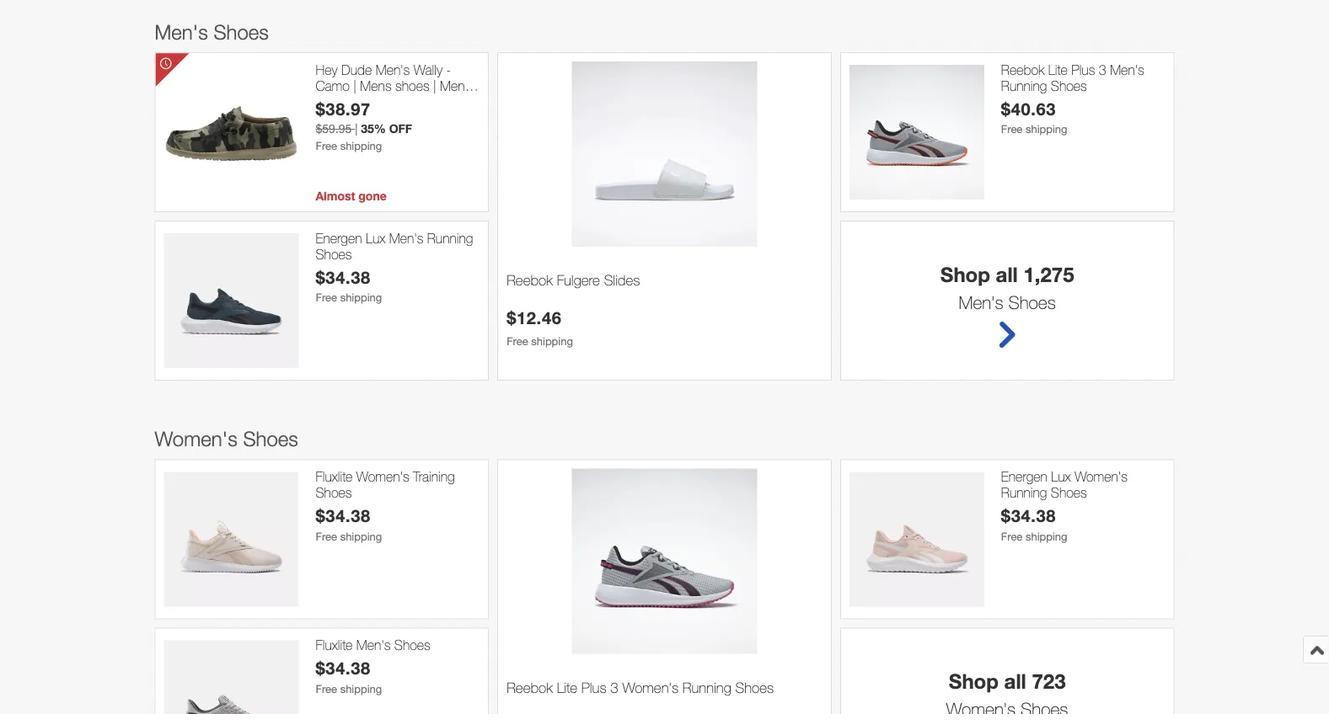Task type: vqa. For each thing, say whether or not it's contained in the screenshot.
up to the left
no



Task type: describe. For each thing, give the bounding box(es) containing it.
hey dude men's wally - camo | mens shoes | men's slip on loafers | light weight link
[[316, 61, 480, 110]]

energen lux men's running shoes link
[[316, 230, 480, 262]]

| down dude
[[354, 78, 357, 94]]

shop for shop all 723
[[949, 670, 999, 694]]

shipping inside $12.46 free shipping
[[531, 335, 573, 348]]

$34.38 inside fluxlite men's shoes $34.38 free shipping
[[316, 659, 371, 679]]

running inside energen lux men's running shoes $34.38 free shipping
[[427, 230, 473, 246]]

free inside energen lux men's running shoes $34.38 free shipping
[[316, 291, 337, 305]]

almost
[[316, 189, 355, 203]]

reebok for reebok lite plus 3 women's running shoes
[[507, 680, 553, 696]]

women's inside the energen lux women's running shoes $34.38 free shipping
[[1075, 469, 1128, 485]]

lite for women's
[[557, 680, 578, 696]]

camo
[[316, 78, 350, 94]]

fluxlite for $34.38
[[316, 638, 353, 654]]

reebok fulgere slides
[[507, 272, 640, 289]]

men's inside fluxlite men's shoes $34.38 free shipping
[[357, 638, 391, 654]]

shoes inside fluxlite men's shoes $34.38 free shipping
[[394, 638, 431, 654]]

shipping inside "fluxlite women's training shoes $34.38 free shipping"
[[340, 530, 382, 544]]

fluxlite men's shoes link
[[316, 638, 480, 654]]

on
[[340, 94, 354, 110]]

reebok for reebok lite plus 3 men's running shoes $40.63 free shipping
[[1001, 61, 1045, 77]]

weight
[[440, 94, 479, 110]]

shoes inside reebok lite plus 3 men's running shoes $40.63 free shipping
[[1051, 78, 1087, 94]]

running inside reebok lite plus 3 men's running shoes $40.63 free shipping
[[1001, 78, 1047, 94]]

fluxlite for shoes
[[316, 469, 353, 485]]

plus for women's
[[581, 680, 607, 696]]

shop for shop all 1,275 men's shoes
[[941, 262, 991, 286]]

training
[[413, 469, 455, 485]]

35%
[[361, 122, 386, 136]]

shop all 723 link
[[845, 633, 1170, 715]]

plus for men's
[[1072, 61, 1095, 77]]

fluxlite men's shoes $34.38 free shipping
[[316, 638, 431, 696]]

shop all 723
[[949, 670, 1066, 694]]

lux for men's
[[366, 230, 386, 246]]

| down shoes
[[403, 94, 406, 110]]

shipping inside fluxlite men's shoes $34.38 free shipping
[[340, 683, 382, 696]]

free inside reebok lite plus 3 men's running shoes $40.63 free shipping
[[1001, 123, 1023, 136]]

shoes
[[395, 78, 430, 94]]

-
[[446, 61, 451, 77]]

gone
[[359, 189, 387, 203]]

men's inside energen lux men's running shoes $34.38 free shipping
[[389, 230, 424, 246]]

loafers
[[358, 94, 399, 110]]

$34.38 inside the energen lux women's running shoes $34.38 free shipping
[[1001, 506, 1057, 527]]

dude
[[342, 61, 372, 77]]



Task type: locate. For each thing, give the bounding box(es) containing it.
all left 1,275
[[996, 262, 1018, 286]]

1 horizontal spatial plus
[[1072, 61, 1095, 77]]

|
[[354, 78, 357, 94], [433, 78, 436, 94], [403, 94, 406, 110], [355, 122, 358, 136]]

$38.97 $59.95 | 35% off free shipping
[[316, 99, 412, 153]]

3 for women's
[[611, 680, 619, 696]]

free inside $38.97 $59.95 | 35% off free shipping
[[316, 140, 337, 153]]

running
[[1001, 78, 1047, 94], [427, 230, 473, 246], [1001, 485, 1047, 501], [683, 680, 732, 696]]

$38.97
[[316, 99, 371, 119]]

0 vertical spatial 3
[[1099, 61, 1107, 77]]

energen inside the energen lux women's running shoes $34.38 free shipping
[[1001, 469, 1048, 485]]

mens
[[360, 78, 392, 94]]

$34.38 inside energen lux men's running shoes $34.38 free shipping
[[316, 267, 371, 288]]

lux
[[366, 230, 386, 246], [1052, 469, 1071, 485]]

shoes inside shop all 1,275 men's shoes
[[1009, 292, 1056, 313]]

wally
[[414, 61, 443, 77]]

0 vertical spatial lite
[[1049, 61, 1068, 77]]

women's
[[155, 427, 238, 451], [357, 469, 409, 485], [1075, 469, 1128, 485], [623, 680, 679, 696]]

all
[[996, 262, 1018, 286], [1005, 670, 1027, 694]]

lux inside energen lux men's running shoes $34.38 free shipping
[[366, 230, 386, 246]]

1,275
[[1024, 262, 1075, 286]]

shipping down $40.63
[[1026, 123, 1068, 136]]

lite inside reebok lite plus 3 men's running shoes $40.63 free shipping
[[1049, 61, 1068, 77]]

shop
[[941, 262, 991, 286], [949, 670, 999, 694]]

1 horizontal spatial energen
[[1001, 469, 1048, 485]]

plus
[[1072, 61, 1095, 77], [581, 680, 607, 696]]

1 vertical spatial reebok
[[507, 272, 553, 289]]

free inside the energen lux women's running shoes $34.38 free shipping
[[1001, 530, 1023, 544]]

all for 723
[[1005, 670, 1027, 694]]

0 horizontal spatial lux
[[366, 230, 386, 246]]

all for 1,275
[[996, 262, 1018, 286]]

men's inside shop all 1,275 men's shoes
[[959, 292, 1004, 313]]

1 vertical spatial energen
[[1001, 469, 1048, 485]]

shoes inside "fluxlite women's training shoes $34.38 free shipping"
[[316, 485, 352, 501]]

1 vertical spatial 3
[[611, 680, 619, 696]]

0 horizontal spatial lite
[[557, 680, 578, 696]]

| down wally
[[433, 78, 436, 94]]

reebok for reebok fulgere slides
[[507, 272, 553, 289]]

1 vertical spatial lux
[[1052, 469, 1071, 485]]

all inside shop all 1,275 men's shoes
[[996, 262, 1018, 286]]

shipping inside $38.97 $59.95 | 35% off free shipping
[[340, 140, 382, 153]]

0 vertical spatial all
[[996, 262, 1018, 286]]

reebok fulgere slides link
[[507, 272, 823, 308]]

3 inside reebok lite plus 3 men's running shoes $40.63 free shipping
[[1099, 61, 1107, 77]]

all inside shop all 723 link
[[1005, 670, 1027, 694]]

energen for energen lux women's running shoes
[[1001, 469, 1048, 485]]

0 horizontal spatial plus
[[581, 680, 607, 696]]

shop left 1,275
[[941, 262, 991, 286]]

plus inside reebok lite plus 3 women's running shoes link
[[581, 680, 607, 696]]

shipping inside energen lux men's running shoes $34.38 free shipping
[[340, 291, 382, 305]]

reebok inside reebok lite plus 3 men's running shoes $40.63 free shipping
[[1001, 61, 1045, 77]]

fluxlite inside "fluxlite women's training shoes $34.38 free shipping"
[[316, 469, 353, 485]]

shipping down energen lux women's running shoes link
[[1026, 530, 1068, 544]]

0 vertical spatial fluxlite
[[316, 469, 353, 485]]

shipping down "energen lux men's running shoes" link
[[340, 291, 382, 305]]

energen lux women's running shoes $34.38 free shipping
[[1001, 469, 1128, 544]]

energen lux women's running shoes link
[[1001, 469, 1166, 501]]

off
[[389, 122, 412, 136]]

reebok inside reebok fulgere slides link
[[507, 272, 553, 289]]

3 for men's
[[1099, 61, 1107, 77]]

1 vertical spatial plus
[[581, 680, 607, 696]]

lite
[[1049, 61, 1068, 77], [557, 680, 578, 696]]

reebok lite plus 3 men's running shoes $40.63 free shipping
[[1001, 61, 1145, 136]]

shipping inside the energen lux women's running shoes $34.38 free shipping
[[1026, 530, 1068, 544]]

reebok inside reebok lite plus 3 women's running shoes link
[[507, 680, 553, 696]]

men's inside reebok lite plus 3 men's running shoes $40.63 free shipping
[[1110, 61, 1145, 77]]

energen
[[316, 230, 362, 246], [1001, 469, 1048, 485]]

fluxlite inside fluxlite men's shoes $34.38 free shipping
[[316, 638, 353, 654]]

women's shoes
[[155, 427, 298, 451]]

2 vertical spatial reebok
[[507, 680, 553, 696]]

$40.63
[[1001, 99, 1057, 119]]

0 vertical spatial shop
[[941, 262, 991, 286]]

$34.38 down energen lux women's running shoes link
[[1001, 506, 1057, 527]]

0 vertical spatial plus
[[1072, 61, 1095, 77]]

0 horizontal spatial energen
[[316, 230, 362, 246]]

1 fluxlite from the top
[[316, 469, 353, 485]]

723
[[1032, 670, 1066, 694]]

free inside "fluxlite women's training shoes $34.38 free shipping"
[[316, 530, 337, 544]]

lite for men's
[[1049, 61, 1068, 77]]

| left '35%'
[[355, 122, 358, 136]]

1 horizontal spatial lite
[[1049, 61, 1068, 77]]

running inside the energen lux women's running shoes $34.38 free shipping
[[1001, 485, 1047, 501]]

fluxlite women's training shoes link
[[316, 469, 480, 501]]

plus inside reebok lite plus 3 men's running shoes $40.63 free shipping
[[1072, 61, 1095, 77]]

lux for women's
[[1052, 469, 1071, 485]]

shop all 1,275 men's shoes
[[941, 262, 1075, 313]]

almost gone
[[316, 189, 387, 203]]

shipping down fluxlite women's training shoes link
[[340, 530, 382, 544]]

shoes inside reebok lite plus 3 women's running shoes link
[[736, 680, 774, 696]]

shoes inside the energen lux women's running shoes $34.38 free shipping
[[1051, 485, 1087, 501]]

shoes inside energen lux men's running shoes $34.38 free shipping
[[316, 246, 352, 262]]

$34.38 down fluxlite men's shoes link
[[316, 659, 371, 679]]

$12.46
[[507, 308, 562, 329]]

women's inside "fluxlite women's training shoes $34.38 free shipping"
[[357, 469, 409, 485]]

slides
[[604, 272, 640, 289]]

0 horizontal spatial 3
[[611, 680, 619, 696]]

2 fluxlite from the top
[[316, 638, 353, 654]]

shipping
[[1026, 123, 1068, 136], [340, 140, 382, 153], [340, 291, 382, 305], [531, 335, 573, 348], [340, 530, 382, 544], [1026, 530, 1068, 544], [340, 683, 382, 696]]

$12.46 free shipping
[[507, 308, 573, 348]]

shipping inside reebok lite plus 3 men's running shoes $40.63 free shipping
[[1026, 123, 1068, 136]]

free inside fluxlite men's shoes $34.38 free shipping
[[316, 683, 337, 696]]

0 vertical spatial lux
[[366, 230, 386, 246]]

men's shoes
[[155, 20, 269, 43]]

1 vertical spatial shop
[[949, 670, 999, 694]]

$34.38 down fluxlite women's training shoes link
[[316, 506, 371, 527]]

shoes
[[214, 20, 269, 43], [1051, 78, 1087, 94], [316, 246, 352, 262], [1009, 292, 1056, 313], [243, 427, 298, 451], [316, 485, 352, 501], [1051, 485, 1087, 501], [394, 638, 431, 654], [736, 680, 774, 696]]

fluxlite women's training shoes $34.38 free shipping
[[316, 469, 455, 544]]

3
[[1099, 61, 1107, 77], [611, 680, 619, 696]]

fluxlite
[[316, 469, 353, 485], [316, 638, 353, 654]]

shop inside shop all 1,275 men's shoes
[[941, 262, 991, 286]]

slip
[[316, 94, 336, 110]]

reebok
[[1001, 61, 1045, 77], [507, 272, 553, 289], [507, 680, 553, 696]]

1 horizontal spatial lux
[[1052, 469, 1071, 485]]

1 vertical spatial all
[[1005, 670, 1027, 694]]

shipping down the $12.46
[[531, 335, 573, 348]]

free inside $12.46 free shipping
[[507, 335, 528, 348]]

shipping down '35%'
[[340, 140, 382, 153]]

reebok lite plus 3 women's running shoes
[[507, 680, 774, 696]]

energen inside energen lux men's running shoes $34.38 free shipping
[[316, 230, 362, 246]]

shop left 723
[[949, 670, 999, 694]]

$34.38 down "energen lux men's running shoes" link
[[316, 267, 371, 288]]

1 vertical spatial fluxlite
[[316, 638, 353, 654]]

reebok lite plus 3 men's running shoes link
[[1001, 61, 1166, 94]]

shipping down fluxlite men's shoes link
[[340, 683, 382, 696]]

free
[[1001, 123, 1023, 136], [316, 140, 337, 153], [316, 291, 337, 305], [507, 335, 528, 348], [316, 530, 337, 544], [1001, 530, 1023, 544], [316, 683, 337, 696]]

energen for energen lux men's running shoes
[[316, 230, 362, 246]]

1 horizontal spatial 3
[[1099, 61, 1107, 77]]

lux inside the energen lux women's running shoes $34.38 free shipping
[[1052, 469, 1071, 485]]

0 vertical spatial reebok
[[1001, 61, 1045, 77]]

$34.38 inside "fluxlite women's training shoes $34.38 free shipping"
[[316, 506, 371, 527]]

all left 723
[[1005, 670, 1027, 694]]

$59.95
[[316, 122, 352, 136]]

reebok lite plus 3 women's running shoes link
[[507, 680, 823, 715]]

fulgere
[[557, 272, 600, 289]]

hey
[[316, 61, 338, 77]]

energen lux men's running shoes $34.38 free shipping
[[316, 230, 473, 305]]

0 vertical spatial energen
[[316, 230, 362, 246]]

| inside $38.97 $59.95 | 35% off free shipping
[[355, 122, 358, 136]]

1 vertical spatial lite
[[557, 680, 578, 696]]

light
[[409, 94, 436, 110]]

hey dude men's wally - camo | mens shoes | men's slip on loafers | light weight
[[316, 61, 479, 110]]

men's
[[155, 20, 208, 43], [376, 61, 410, 77], [1110, 61, 1145, 77], [440, 78, 474, 94], [389, 230, 424, 246], [959, 292, 1004, 313], [357, 638, 391, 654]]

$34.38
[[316, 267, 371, 288], [316, 506, 371, 527], [1001, 506, 1057, 527], [316, 659, 371, 679]]



